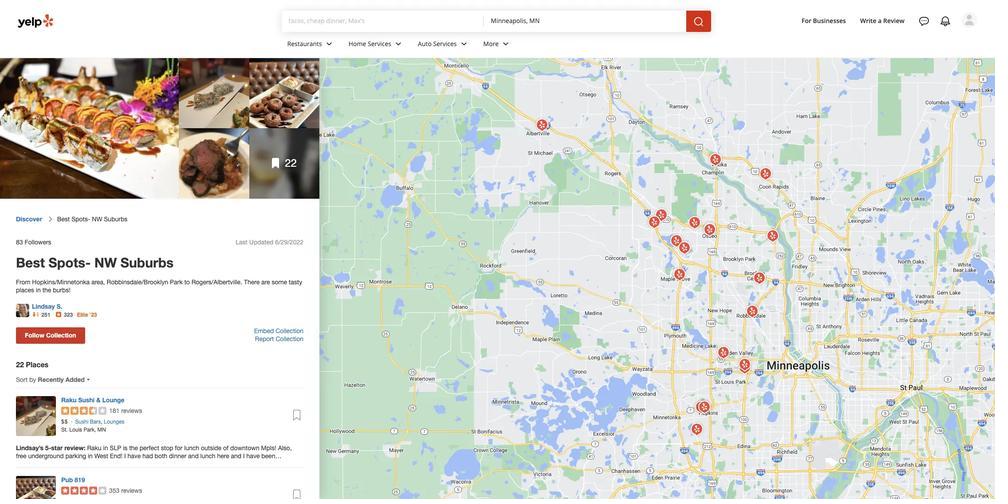 Task type: describe. For each thing, give the bounding box(es) containing it.
lindsay's 5-star review: link
[[16, 444, 304, 461]]

lindsay s. link
[[32, 303, 62, 310]]

raku sushi & lounge link
[[61, 396, 125, 404]]

  text field
[[491, 16, 679, 26]]

restaurants
[[287, 39, 322, 48]]

for
[[802, 16, 812, 25]]

1 vertical spatial suburbs
[[121, 255, 174, 271]]

24 chevron down v2 image
[[459, 38, 469, 49]]

a
[[879, 16, 882, 25]]

s.
[[57, 303, 62, 310]]

pub 819 image
[[16, 476, 56, 499]]

embed
[[254, 327, 274, 335]]

1 vertical spatial best
[[16, 255, 45, 271]]

the
[[42, 287, 51, 294]]

services for auto services
[[433, 39, 457, 48]]

recently
[[38, 376, 64, 383]]

more
[[484, 39, 499, 48]]

pub 819 link
[[61, 476, 85, 484]]

lindsay's 5-star review:
[[16, 444, 87, 452]]

discover
[[16, 215, 42, 223]]

22 places
[[16, 360, 48, 369]]

elite '23 link
[[77, 312, 97, 318]]

lounges
[[104, 419, 124, 425]]

last
[[236, 239, 248, 246]]

24 chevron down v2 image for restaurants
[[324, 38, 335, 49]]

sort by recently added
[[16, 376, 85, 383]]

places
[[26, 360, 48, 369]]

83 followers
[[16, 239, 51, 246]]

tacos, cheap dinner, Max's text field
[[289, 16, 477, 25]]

rogers/albertville.
[[192, 279, 242, 286]]

follow collection button
[[16, 327, 85, 344]]

0 vertical spatial nw
[[92, 216, 102, 223]]

reviews for pub 819
[[121, 487, 142, 494]]

lindsay's
[[16, 444, 43, 452]]

write
[[861, 16, 877, 25]]

write a review
[[861, 16, 905, 25]]

added
[[65, 376, 85, 383]]

1 vertical spatial sushi
[[75, 419, 88, 425]]

pub
[[61, 476, 73, 484]]

louis
[[69, 427, 82, 433]]

,
[[101, 419, 102, 425]]

83
[[16, 239, 23, 246]]

0 vertical spatial sushi
[[78, 396, 95, 404]]

st.
[[61, 427, 68, 433]]

maria w. image
[[962, 12, 978, 28]]

discover link
[[16, 215, 42, 223]]

hopkins/minnetonka
[[32, 279, 90, 286]]

181
[[109, 407, 120, 414]]

some
[[272, 279, 287, 286]]

home services
[[349, 39, 392, 48]]

messages image
[[919, 16, 930, 27]]

1 vertical spatial spots-
[[49, 255, 91, 271]]

updated
[[249, 239, 274, 246]]

6/29/2022
[[275, 239, 304, 246]]

lounges link
[[104, 419, 124, 425]]

  text field
[[289, 16, 477, 26]]

report
[[255, 335, 274, 343]]

robbinsdale/brooklyn
[[107, 279, 168, 286]]

park
[[170, 279, 183, 286]]

by
[[29, 376, 36, 383]]



Task type: locate. For each thing, give the bounding box(es) containing it.
messages image
[[919, 16, 930, 27]]

1 horizontal spatial best
[[57, 216, 70, 223]]

for businesses
[[802, 16, 847, 25]]

2 services from the left
[[433, 39, 457, 48]]

0 vertical spatial best
[[57, 216, 70, 223]]

services left 24 chevron down v2 icon on the left top of the page
[[433, 39, 457, 48]]

collection down 323 on the left bottom of the page
[[46, 331, 76, 339]]

elite '23
[[77, 312, 97, 318]]

353 reviews
[[109, 487, 142, 494]]

0 horizontal spatial 24 chevron down v2 image
[[324, 38, 335, 49]]

services
[[368, 39, 392, 48], [433, 39, 457, 48]]

park,
[[84, 427, 96, 433]]

follow collection
[[25, 331, 76, 339]]

collection down the embed collection link
[[276, 335, 304, 343]]

&
[[96, 396, 101, 404]]

1 vertical spatial best spots- nw suburbs
[[16, 255, 174, 271]]

tasty
[[289, 279, 302, 286]]

businesses
[[814, 16, 847, 25]]

1 vertical spatial reviews
[[121, 487, 142, 494]]

sushi bars link
[[75, 419, 101, 425]]

restaurants link
[[280, 32, 342, 58]]

sort
[[16, 376, 28, 383]]

None search field
[[282, 11, 722, 32]]

best right discover link
[[57, 216, 70, 223]]

more link
[[477, 32, 519, 58]]

0 vertical spatial 22
[[285, 157, 297, 169]]

2 horizontal spatial 24 chevron down v2 image
[[501, 38, 511, 49]]

map region
[[296, 37, 996, 499]]

2 24 chevron down v2 image from the left
[[393, 38, 404, 49]]

1 horizontal spatial 24 chevron down v2 image
[[393, 38, 404, 49]]

search image
[[694, 16, 704, 27]]

collection for follow collection
[[46, 331, 76, 339]]

address, neighborhood, city, state or zip text field
[[491, 16, 679, 25]]

lindsay s.
[[32, 303, 62, 310]]

suburbs
[[104, 216, 128, 223], [121, 255, 174, 271]]

24 chevron down v2 image right 'restaurants'
[[324, 38, 335, 49]]

collection up the report collection 'link'
[[276, 327, 304, 335]]

last updated 6/29/2022
[[236, 239, 304, 246]]

0 vertical spatial spots-
[[72, 216, 90, 223]]

embed collection report collection
[[254, 327, 304, 343]]

24 chevron down v2 image left auto
[[393, 38, 404, 49]]

follow
[[25, 331, 44, 339]]

24 chevron down v2 image inside the more link
[[501, 38, 511, 49]]

0 vertical spatial reviews
[[121, 407, 142, 414]]

2 reviews from the top
[[121, 487, 142, 494]]

pub 819
[[61, 476, 85, 484]]

embed collection link
[[254, 327, 304, 335]]

0 horizontal spatial services
[[368, 39, 392, 48]]

24 chevron down v2 image inside restaurants link
[[324, 38, 335, 49]]

review:
[[64, 444, 86, 452]]

lounge
[[102, 396, 125, 404]]

spots-
[[72, 216, 90, 223], [49, 255, 91, 271]]

collection
[[276, 327, 304, 335], [46, 331, 76, 339], [276, 335, 304, 343]]

24 chevron down v2 image inside home services link
[[393, 38, 404, 49]]

reviews for raku sushi & lounge
[[121, 407, 142, 414]]

in
[[36, 287, 41, 294]]

are
[[261, 279, 270, 286]]

sushi bars , lounges
[[75, 419, 124, 425]]

services inside auto services link
[[433, 39, 457, 48]]

353
[[109, 487, 120, 494]]

'23
[[90, 312, 97, 318]]

write a review link
[[857, 13, 909, 29]]

323
[[64, 312, 73, 318]]

raku
[[61, 396, 77, 404]]

24 chevron down v2 image for more
[[501, 38, 511, 49]]

4.0 star rating image
[[61, 487, 107, 495]]

auto services link
[[411, 32, 477, 58]]

report collection link
[[255, 335, 304, 343]]

reviews right 181
[[121, 407, 142, 414]]

home services link
[[342, 32, 411, 58]]

24 chevron down v2 image for home services
[[393, 38, 404, 49]]

1 vertical spatial nw
[[94, 255, 117, 271]]

burbs!
[[53, 287, 71, 294]]

24 chevron down v2 image
[[324, 38, 335, 49], [393, 38, 404, 49], [501, 38, 511, 49]]

reviews
[[121, 407, 142, 414], [121, 487, 142, 494]]

3 24 chevron down v2 image from the left
[[501, 38, 511, 49]]

251
[[41, 312, 50, 318]]

sushi up '3.5 star rating' image
[[78, 396, 95, 404]]

1 24 chevron down v2 image from the left
[[324, 38, 335, 49]]

1 horizontal spatial 22
[[285, 157, 297, 169]]

nw
[[92, 216, 102, 223], [94, 255, 117, 271]]

collection for embed collection report collection
[[276, 327, 304, 335]]

reviews right 353
[[121, 487, 142, 494]]

search image
[[694, 16, 704, 27]]

1 vertical spatial 22
[[16, 360, 24, 369]]

0 vertical spatial suburbs
[[104, 216, 128, 223]]

sushi up st. louis park, mn in the left of the page
[[75, 419, 88, 425]]

1 services from the left
[[368, 39, 392, 48]]

services right home
[[368, 39, 392, 48]]

0 horizontal spatial best
[[16, 255, 45, 271]]

for businesses link
[[799, 13, 850, 29]]

22 for 22
[[285, 157, 297, 169]]

raku sushi & lounge image
[[16, 396, 56, 436]]

bars
[[90, 419, 101, 425]]

to
[[184, 279, 190, 286]]

services inside home services link
[[368, 39, 392, 48]]

notifications image
[[941, 16, 951, 27], [941, 16, 951, 27]]

lindsay
[[32, 303, 55, 310]]

24 chevron down v2 image right more
[[501, 38, 511, 49]]

followers
[[25, 239, 51, 246]]

0 vertical spatial best spots- nw suburbs
[[57, 216, 128, 223]]

$$
[[61, 419, 68, 425]]

1 horizontal spatial services
[[433, 39, 457, 48]]

auto services
[[418, 39, 457, 48]]

0 horizontal spatial 22
[[16, 360, 24, 369]]

review
[[884, 16, 905, 25]]

auto
[[418, 39, 432, 48]]

mn
[[97, 427, 106, 433]]

22 for 22 places
[[16, 360, 24, 369]]

st. louis park, mn
[[61, 427, 106, 433]]

sushi
[[78, 396, 95, 404], [75, 419, 88, 425]]

819
[[75, 476, 85, 484]]

there
[[244, 279, 260, 286]]

best
[[57, 216, 70, 223], [16, 255, 45, 271]]

lindsay s. image
[[16, 304, 29, 317]]

3.5 star rating image
[[61, 407, 107, 415]]

places
[[16, 287, 34, 294]]

1 reviews from the top
[[121, 407, 142, 414]]

collection inside button
[[46, 331, 76, 339]]

star
[[51, 444, 63, 452]]

best down 83 followers
[[16, 255, 45, 271]]

elite
[[77, 312, 88, 318]]

area,
[[91, 279, 105, 286]]

services for home services
[[368, 39, 392, 48]]

raku sushi & lounge
[[61, 396, 125, 404]]

181 reviews
[[109, 407, 142, 414]]

from
[[16, 279, 30, 286]]

5-
[[45, 444, 51, 452]]

from hopkins/minnetonka area, robbinsdale/brooklyn park to rogers/albertville. there are some tasty places in the burbs!
[[16, 279, 304, 294]]

home
[[349, 39, 366, 48]]



Task type: vqa. For each thing, say whether or not it's contained in the screenshot.
'Raku Sushi & Lounge' image
yes



